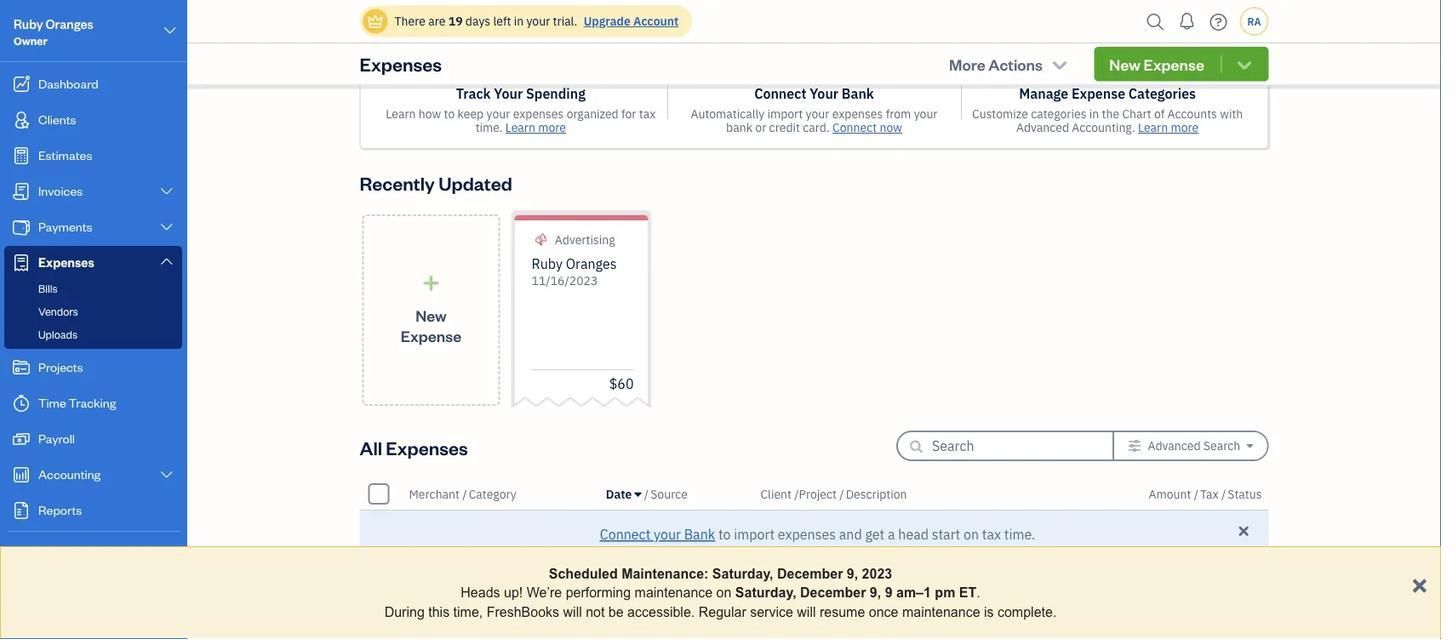 Task type: vqa. For each thing, say whether or not it's contained in the screenshot.
Connect Your Bank button
yes



Task type: locate. For each thing, give the bounding box(es) containing it.
2 horizontal spatial new
[[1110, 54, 1141, 74]]

maintenance down maintenance:
[[635, 585, 713, 601]]

0 vertical spatial in
[[514, 13, 524, 29]]

vendors link
[[8, 301, 179, 322]]

0 horizontal spatial in
[[514, 13, 524, 29]]

ruby up owner
[[14, 16, 43, 32]]

chevron large down image for payments
[[159, 221, 175, 234]]

chevron large down image for accounting
[[159, 468, 175, 482]]

bank for your
[[842, 85, 874, 103]]

up!
[[504, 585, 523, 601]]

chevron large down image inside "expenses" link
[[159, 254, 175, 268]]

search
[[1204, 438, 1241, 454]]

chevron large down image
[[159, 221, 175, 234], [159, 468, 175, 482]]

1 vertical spatial new
[[416, 306, 447, 326]]

0 vertical spatial chevron large down image
[[162, 20, 178, 41]]

0 horizontal spatial connect
[[600, 526, 651, 544]]

0 horizontal spatial new expense
[[401, 306, 462, 346]]

credit
[[770, 120, 800, 135]]

connect
[[755, 85, 807, 103], [833, 120, 877, 135], [600, 526, 651, 544]]

ruby inside the ruby oranges 11/16/2023
[[532, 255, 563, 273]]

1 horizontal spatial in
[[1090, 106, 1100, 122]]

1 your from the left
[[494, 85, 523, 103]]

9, left '9'
[[870, 585, 882, 601]]

there
[[395, 13, 426, 29]]

import
[[768, 106, 803, 122], [734, 526, 775, 544]]

maintenance down pm
[[903, 604, 981, 620]]

expenses down there
[[360, 52, 442, 76]]

go to help image
[[1205, 9, 1233, 34]]

ruby for owner
[[14, 16, 43, 32]]

1 vertical spatial chevron large down image
[[159, 185, 175, 198]]

new expense button up the resume
[[360, 570, 1269, 604]]

client link
[[761, 486, 795, 502]]

ruby inside ruby oranges owner
[[14, 16, 43, 32]]

advertising
[[555, 232, 615, 248]]

left
[[493, 13, 511, 29]]

new up manage expense categories at the right top of page
[[1110, 54, 1141, 74]]

chart image
[[11, 467, 32, 484]]

will right service
[[797, 604, 816, 620]]

0 horizontal spatial on
[[717, 585, 732, 601]]

bank for your
[[684, 526, 716, 544]]

/ left tax
[[1195, 486, 1199, 502]]

new down plus icon
[[416, 306, 447, 326]]

9
[[885, 585, 893, 601]]

/ right caretdown icon
[[645, 486, 649, 502]]

1 / from the left
[[463, 486, 467, 502]]

1 horizontal spatial time.
[[1005, 526, 1036, 544]]

more actions button
[[934, 47, 1085, 81]]

1 vertical spatial in
[[1090, 106, 1100, 122]]

tax right for
[[639, 106, 656, 122]]

connect your bank image
[[785, 19, 844, 78]]

connect left now
[[833, 120, 877, 135]]

0 horizontal spatial will
[[563, 604, 582, 620]]

chevrondown image inside more actions dropdown button
[[1051, 55, 1070, 73]]

oranges inside the ruby oranges 11/16/2023
[[566, 255, 617, 273]]

new right plus image
[[778, 577, 810, 597]]

project image
[[11, 359, 32, 376]]

.
[[977, 585, 981, 601]]

0 vertical spatial chevron large down image
[[159, 221, 175, 234]]

learn down categories
[[1139, 120, 1169, 135]]

1 horizontal spatial will
[[797, 604, 816, 620]]

chevron large down image inside payments link
[[159, 221, 175, 234]]

oranges for owner
[[46, 16, 93, 32]]

1 vertical spatial maintenance
[[903, 604, 981, 620]]

resume
[[820, 604, 866, 620]]

expenses up bills
[[38, 254, 94, 270]]

connect for connect now
[[833, 120, 877, 135]]

manage expense categories image
[[1081, 19, 1135, 73]]

0 horizontal spatial ruby
[[14, 16, 43, 32]]

all expenses
[[360, 436, 468, 460]]

chevrondown image up manage
[[1051, 55, 1070, 73]]

ruby oranges 11/16/2023
[[532, 255, 617, 289]]

merchant
[[409, 486, 460, 502]]

expenses down spending
[[513, 106, 564, 122]]

1 horizontal spatial tax
[[983, 526, 1002, 544]]

import down client
[[734, 526, 775, 544]]

expenses inside "main" 'element'
[[38, 254, 94, 270]]

0 vertical spatial to
[[444, 106, 455, 122]]

main element
[[0, 0, 230, 640]]

your
[[527, 13, 550, 29], [487, 106, 510, 122], [806, 106, 830, 122], [914, 106, 938, 122], [654, 526, 681, 544]]

learn more down track your spending
[[506, 120, 566, 135]]

during
[[385, 604, 425, 620]]

0 horizontal spatial chevrondown image
[[1051, 55, 1070, 73]]

date link
[[606, 486, 645, 502]]

0 vertical spatial advanced
[[1017, 120, 1070, 135]]

expense
[[1144, 54, 1205, 74], [1072, 85, 1126, 103], [401, 326, 462, 346], [813, 577, 873, 597]]

get
[[866, 526, 885, 544]]

merchant link
[[409, 486, 463, 502]]

client image
[[11, 112, 32, 129]]

connect down the date link
[[600, 526, 651, 544]]

money image
[[11, 431, 32, 448]]

2 vertical spatial expenses
[[386, 436, 468, 460]]

tax
[[639, 106, 656, 122], [983, 526, 1002, 544]]

2 will from the left
[[797, 604, 816, 620]]

1 vertical spatial expenses
[[38, 254, 94, 270]]

am–1
[[897, 585, 932, 601]]

not
[[586, 604, 605, 620]]

learn more down categories
[[1139, 120, 1199, 135]]

chevron large down image inside invoices link
[[159, 185, 175, 198]]

in right left
[[514, 13, 524, 29]]

0 horizontal spatial oranges
[[46, 16, 93, 32]]

advanced inside 'customize categories in the chart of accounts with advanced accounting.'
[[1017, 120, 1070, 135]]

chevrondown image down the ra on the right of page
[[1235, 55, 1255, 73]]

card.
[[803, 120, 830, 135]]

1 vertical spatial oranges
[[566, 255, 617, 273]]

estimate image
[[11, 147, 32, 164]]

0 horizontal spatial advanced
[[1017, 120, 1070, 135]]

category link
[[469, 486, 517, 502]]

saturday, up service
[[736, 585, 797, 601]]

learn left 'how'
[[386, 106, 416, 122]]

chevron large down image down payroll link
[[159, 468, 175, 482]]

more right of
[[1171, 120, 1199, 135]]

0 horizontal spatial bank
[[684, 526, 716, 544]]

oranges down advertising
[[566, 255, 617, 273]]

payments link
[[4, 210, 182, 244]]

your right the from
[[914, 106, 938, 122]]

chevron large down image up "expenses" link
[[159, 221, 175, 234]]

close image
[[1237, 524, 1252, 539]]

your left trial.
[[527, 13, 550, 29]]

oranges inside ruby oranges owner
[[46, 16, 93, 32]]

bank down 'source'
[[684, 526, 716, 544]]

on for start
[[964, 526, 979, 544]]

0 horizontal spatial to
[[444, 106, 455, 122]]

manage
[[1020, 85, 1069, 103]]

ra
[[1248, 14, 1262, 28]]

in left the
[[1090, 106, 1100, 122]]

1 vertical spatial bank
[[684, 526, 716, 544]]

on up regular
[[717, 585, 732, 601]]

2 chevrondown image from the left
[[1235, 55, 1255, 73]]

1 horizontal spatial connect
[[755, 85, 807, 103]]

1 horizontal spatial advanced
[[1148, 438, 1201, 454]]

1 horizontal spatial learn
[[506, 120, 536, 135]]

advanced right settings icon
[[1148, 438, 1201, 454]]

/ left the category link
[[463, 486, 467, 502]]

expenses left the from
[[833, 106, 883, 122]]

0 vertical spatial connect
[[755, 85, 807, 103]]

ruby down advertising
[[532, 255, 563, 273]]

1 vertical spatial to
[[719, 526, 731, 544]]

apps link
[[4, 542, 182, 571]]

1 horizontal spatial more
[[1171, 120, 1199, 135]]

in inside 'customize categories in the chart of accounts with advanced accounting.'
[[1090, 106, 1100, 122]]

chevrondown image
[[1051, 55, 1070, 73], [1235, 55, 1255, 73]]

new expense up categories
[[1110, 54, 1205, 74]]

expenses inside automatically import your expenses from your bank or credit card.
[[833, 106, 883, 122]]

1 vertical spatial saturday,
[[736, 585, 797, 601]]

your down connect your bank
[[806, 106, 830, 122]]

1 horizontal spatial oranges
[[566, 255, 617, 273]]

1 vertical spatial chevron large down image
[[159, 468, 175, 482]]

your
[[494, 85, 523, 103], [810, 85, 839, 103]]

scheduled
[[549, 566, 618, 582]]

chevron large down image for expenses
[[159, 254, 175, 268]]

1 more from the left
[[538, 120, 566, 135]]

learn down track your spending
[[506, 120, 536, 135]]

ra button
[[1240, 7, 1269, 36]]

expenses
[[513, 106, 564, 122], [833, 106, 883, 122], [778, 526, 836, 544]]

your up learn how to keep your expenses organized for tax time.
[[494, 85, 523, 103]]

0 horizontal spatial more
[[538, 120, 566, 135]]

1 vertical spatial 9,
[[870, 585, 882, 601]]

this
[[429, 604, 450, 620]]

9, left the 2023
[[847, 566, 859, 582]]

1 vertical spatial advanced
[[1148, 438, 1201, 454]]

projects link
[[4, 351, 182, 385]]

learn
[[386, 106, 416, 122], [506, 120, 536, 135], [1139, 120, 1169, 135]]

head
[[899, 526, 929, 544]]

0 horizontal spatial your
[[494, 85, 523, 103]]

1 horizontal spatial your
[[810, 85, 839, 103]]

time tracking link
[[4, 387, 182, 421]]

0 vertical spatial tax
[[639, 106, 656, 122]]

chevron large down image
[[162, 20, 178, 41], [159, 185, 175, 198], [159, 254, 175, 268]]

1 vertical spatial ruby
[[532, 255, 563, 273]]

your right keep
[[487, 106, 510, 122]]

estimates
[[38, 147, 92, 163]]

reports link
[[4, 494, 182, 528]]

1 vertical spatial on
[[717, 585, 732, 601]]

new expense
[[1110, 54, 1205, 74], [401, 306, 462, 346], [778, 577, 873, 597]]

1 vertical spatial connect
[[833, 120, 877, 135]]

expenses for and
[[778, 526, 836, 544]]

1 learn more from the left
[[506, 120, 566, 135]]

/ right project
[[840, 486, 845, 502]]

december down connect your bank to import expenses and get a head start on tax time.
[[778, 566, 843, 582]]

expense up the
[[1072, 85, 1126, 103]]

advanced
[[1017, 120, 1070, 135], [1148, 438, 1201, 454]]

with
[[1221, 106, 1244, 122]]

in
[[514, 13, 524, 29], [1090, 106, 1100, 122]]

will left not
[[563, 604, 582, 620]]

bank
[[727, 120, 753, 135]]

expense up categories
[[1144, 54, 1205, 74]]

new inside new expense link
[[416, 306, 447, 326]]

new expense button up categories
[[1095, 47, 1269, 81]]

categories
[[1031, 106, 1087, 122]]

your up automatically import your expenses from your bank or credit card.
[[810, 85, 839, 103]]

regular
[[699, 604, 747, 620]]

to up scheduled maintenance: saturday, december 9, 2023 heads up! we're performing maintenance on saturday, december 9, 9 am–1 pm et . during this time, freshbooks will not be accessible. regular service will resume once maintenance is complete. at the bottom
[[719, 526, 731, 544]]

2 more from the left
[[1171, 120, 1199, 135]]

saturday, up regular
[[713, 566, 774, 582]]

more down spending
[[538, 120, 566, 135]]

0 vertical spatial time.
[[476, 120, 503, 135]]

amount / tax / status
[[1149, 486, 1263, 502]]

expenses up merchant
[[386, 436, 468, 460]]

performing
[[566, 585, 631, 601]]

1 horizontal spatial chevrondown image
[[1235, 55, 1255, 73]]

december up the resume
[[801, 585, 866, 601]]

bills
[[38, 281, 58, 296]]

connect up the credit
[[755, 85, 807, 103]]

1 horizontal spatial bank
[[842, 85, 874, 103]]

more for categories
[[1171, 120, 1199, 135]]

advanced down manage
[[1017, 120, 1070, 135]]

0 vertical spatial oranges
[[46, 16, 93, 32]]

2 chevron large down image from the top
[[159, 468, 175, 482]]

0 vertical spatial on
[[964, 526, 979, 544]]

0 horizontal spatial 9,
[[847, 566, 859, 582]]

and
[[840, 526, 862, 544]]

ruby
[[14, 16, 43, 32], [532, 255, 563, 273]]

accounting.
[[1073, 120, 1136, 135]]

0 horizontal spatial new
[[416, 306, 447, 326]]

oranges for ruby oranges
[[566, 255, 617, 273]]

0 horizontal spatial time.
[[476, 120, 503, 135]]

0 vertical spatial new
[[1110, 54, 1141, 74]]

caretdown image
[[1247, 439, 1254, 453]]

0 vertical spatial bank
[[842, 85, 874, 103]]

saturday,
[[713, 566, 774, 582], [736, 585, 797, 601]]

/
[[463, 486, 467, 502], [645, 486, 649, 502], [795, 486, 799, 502], [840, 486, 845, 502], [1195, 486, 1199, 502], [1222, 486, 1227, 502]]

2 horizontal spatial learn
[[1139, 120, 1169, 135]]

0 horizontal spatial tax
[[639, 106, 656, 122]]

dashboard
[[38, 75, 99, 92]]

import inside automatically import your expenses from your bank or credit card.
[[768, 106, 803, 122]]

0 vertical spatial new expense
[[1110, 54, 1205, 74]]

0 horizontal spatial learn more
[[506, 120, 566, 135]]

time
[[38, 395, 66, 411]]

import right or
[[768, 106, 803, 122]]

0 vertical spatial ruby
[[14, 16, 43, 32]]

on right the start
[[964, 526, 979, 544]]

trial.
[[553, 13, 578, 29]]

time. right the start
[[1005, 526, 1036, 544]]

0 horizontal spatial maintenance
[[635, 585, 713, 601]]

oranges up owner
[[46, 16, 93, 32]]

new expense down plus icon
[[401, 306, 462, 346]]

2 horizontal spatial connect
[[833, 120, 877, 135]]

expenses inside learn how to keep your expenses organized for tax time.
[[513, 106, 564, 122]]

expenses for organized
[[513, 106, 564, 122]]

5 / from the left
[[1195, 486, 1199, 502]]

settings image
[[1128, 439, 1142, 453]]

2 vertical spatial connect
[[600, 526, 651, 544]]

description
[[846, 486, 907, 502]]

0 vertical spatial import
[[768, 106, 803, 122]]

bank up connect now
[[842, 85, 874, 103]]

1 chevron large down image from the top
[[159, 221, 175, 234]]

more for spending
[[538, 120, 566, 135]]

tax right the start
[[983, 526, 1002, 544]]

2 vertical spatial chevron large down image
[[159, 254, 175, 268]]

1 horizontal spatial learn more
[[1139, 120, 1199, 135]]

time. down "track"
[[476, 120, 503, 135]]

expenses down project
[[778, 526, 836, 544]]

2 learn more from the left
[[1139, 120, 1199, 135]]

to right 'how'
[[444, 106, 455, 122]]

tax inside learn how to keep your expenses organized for tax time.
[[639, 106, 656, 122]]

/ right client
[[795, 486, 799, 502]]

to
[[444, 106, 455, 122], [719, 526, 731, 544]]

keep
[[458, 106, 484, 122]]

new expense up the resume
[[778, 577, 873, 597]]

now
[[880, 120, 903, 135]]

maintenance
[[635, 585, 713, 601], [903, 604, 981, 620]]

2 horizontal spatial new expense
[[1110, 54, 1205, 74]]

1 vertical spatial new expense
[[401, 306, 462, 346]]

more
[[950, 54, 986, 74]]

expense down plus icon
[[401, 326, 462, 346]]

the
[[1102, 106, 1120, 122]]

2 vertical spatial new
[[778, 577, 810, 597]]

new inside new expense dropdown button
[[1110, 54, 1141, 74]]

2 your from the left
[[810, 85, 839, 103]]

0 horizontal spatial learn
[[386, 106, 416, 122]]

advanced search button
[[1115, 433, 1268, 460]]

1 chevrondown image from the left
[[1051, 55, 1070, 73]]

/ right tax
[[1222, 486, 1227, 502]]

categories
[[1129, 85, 1197, 103]]

connect for connect your bank
[[755, 85, 807, 103]]

chevron large down image for invoices
[[159, 185, 175, 198]]

chevrondown image inside new expense button
[[1235, 55, 1255, 73]]

1 horizontal spatial new
[[778, 577, 810, 597]]

on inside scheduled maintenance: saturday, december 9, 2023 heads up! we're performing maintenance on saturday, december 9, 9 am–1 pm et . during this time, freshbooks will not be accessible. regular service will resume once maintenance is complete.
[[717, 585, 732, 601]]

bank
[[842, 85, 874, 103], [684, 526, 716, 544]]

1 horizontal spatial ruby
[[532, 255, 563, 273]]

there are 19 days left in your trial. upgrade account
[[395, 13, 679, 29]]

2 vertical spatial new expense
[[778, 577, 873, 597]]

1 horizontal spatial on
[[964, 526, 979, 544]]



Task type: describe. For each thing, give the bounding box(es) containing it.
1 horizontal spatial to
[[719, 526, 731, 544]]

1 horizontal spatial new expense
[[778, 577, 873, 597]]

once
[[869, 604, 899, 620]]

client / project / description
[[761, 486, 907, 502]]

0 vertical spatial new expense button
[[1095, 47, 1269, 81]]

date
[[606, 486, 632, 502]]

crown image
[[367, 12, 385, 30]]

payment image
[[11, 219, 32, 236]]

clients link
[[4, 103, 182, 137]]

0 vertical spatial 9,
[[847, 566, 859, 582]]

1 will from the left
[[563, 604, 582, 620]]

1 horizontal spatial 9,
[[870, 585, 882, 601]]

time,
[[454, 604, 483, 620]]

connect now
[[833, 120, 903, 135]]

tax
[[1201, 486, 1219, 502]]

search image
[[1142, 9, 1170, 34]]

for
[[622, 106, 637, 122]]

× button
[[1412, 568, 1428, 600]]

amount link
[[1149, 486, 1195, 502]]

1 vertical spatial new expense button
[[360, 570, 1269, 604]]

new expense inside new expense dropdown button
[[1110, 54, 1205, 74]]

accounting
[[38, 466, 101, 482]]

days
[[466, 13, 491, 29]]

expense inside dropdown button
[[1144, 54, 1205, 74]]

maintenance:
[[622, 566, 709, 582]]

learn inside learn how to keep your expenses organized for tax time.
[[386, 106, 416, 122]]

advanced search
[[1148, 438, 1241, 454]]

is
[[984, 604, 994, 620]]

apps
[[13, 549, 38, 563]]

learn more for categories
[[1139, 120, 1199, 135]]

amount
[[1149, 486, 1192, 502]]

dashboard image
[[11, 76, 32, 93]]

reports
[[38, 502, 82, 518]]

category
[[469, 486, 517, 502]]

expense image
[[11, 255, 32, 272]]

new expense button
[[1095, 47, 1269, 81]]

4 / from the left
[[840, 486, 845, 502]]

report image
[[11, 502, 32, 520]]

notifications image
[[1174, 4, 1201, 38]]

a
[[888, 526, 896, 544]]

your inside learn how to keep your expenses organized for tax time.
[[487, 106, 510, 122]]

accessible.
[[628, 604, 695, 620]]

0 vertical spatial expenses
[[360, 52, 442, 76]]

project
[[799, 486, 837, 502]]

0 vertical spatial december
[[778, 566, 843, 582]]

$60
[[610, 375, 634, 393]]

expense up the resume
[[813, 577, 873, 597]]

your up maintenance:
[[654, 526, 681, 544]]

payroll
[[38, 431, 75, 447]]

3 / from the left
[[795, 486, 799, 502]]

client
[[761, 486, 792, 502]]

caretdown image
[[635, 488, 642, 501]]

uploads link
[[8, 324, 179, 345]]

actions
[[989, 54, 1043, 74]]

invoices
[[38, 183, 83, 199]]

source
[[651, 486, 688, 502]]

scheduled maintenance: saturday, december 9, 2023 heads up! we're performing maintenance on saturday, december 9, 9 am–1 pm et . during this time, freshbooks will not be accessible. regular service will resume once maintenance is complete.
[[385, 566, 1057, 620]]

connect your bank button
[[600, 525, 716, 545]]

0 vertical spatial saturday,
[[713, 566, 774, 582]]

ruby for ruby oranges
[[532, 255, 563, 273]]

1 horizontal spatial maintenance
[[903, 604, 981, 620]]

track
[[456, 85, 491, 103]]

× dialog
[[0, 547, 1442, 640]]

advanced inside dropdown button
[[1148, 438, 1201, 454]]

2 / from the left
[[645, 486, 649, 502]]

status
[[1228, 486, 1263, 502]]

all
[[360, 436, 382, 460]]

learn how to keep your expenses organized for tax time.
[[386, 106, 656, 135]]

manage expense categories
[[1020, 85, 1197, 103]]

1 vertical spatial tax
[[983, 526, 1002, 544]]

chevrondown image for new expense
[[1235, 55, 1255, 73]]

11/16/2023
[[532, 273, 598, 289]]

heads
[[461, 585, 500, 601]]

to inside learn how to keep your expenses organized for tax time.
[[444, 106, 455, 122]]

how
[[419, 106, 441, 122]]

accounts
[[1168, 106, 1218, 122]]

estimates link
[[4, 139, 182, 173]]

19
[[449, 13, 463, 29]]

status link
[[1228, 486, 1263, 502]]

more actions
[[950, 54, 1043, 74]]

0 vertical spatial maintenance
[[635, 585, 713, 601]]

learn more for spending
[[506, 120, 566, 135]]

1 vertical spatial time.
[[1005, 526, 1036, 544]]

account
[[634, 13, 679, 29]]

are
[[429, 13, 446, 29]]

projects
[[38, 359, 83, 375]]

complete.
[[998, 604, 1057, 620]]

plus image
[[422, 274, 441, 292]]

et
[[960, 585, 977, 601]]

updated
[[439, 171, 513, 195]]

new expense inside new expense link
[[401, 306, 462, 346]]

be
[[609, 604, 624, 620]]

learn for track your spending
[[506, 120, 536, 135]]

spending
[[526, 85, 586, 103]]

2023
[[862, 566, 893, 582]]

chart
[[1123, 106, 1152, 122]]

your for track
[[494, 85, 523, 103]]

accounting link
[[4, 458, 182, 492]]

from
[[886, 106, 912, 122]]

we're
[[527, 585, 562, 601]]

time. inside learn how to keep your expenses organized for tax time.
[[476, 120, 503, 135]]

or
[[756, 120, 767, 135]]

upgrade account link
[[581, 13, 679, 29]]

chevrondown image for more actions
[[1051, 55, 1070, 73]]

owner
[[14, 34, 48, 48]]

customize
[[973, 106, 1029, 122]]

track your spending image
[[491, 19, 551, 78]]

on for maintenance
[[717, 585, 732, 601]]

your for connect
[[810, 85, 839, 103]]

of
[[1155, 106, 1165, 122]]

clients
[[38, 111, 76, 127]]

ruby oranges owner
[[14, 16, 93, 48]]

timer image
[[11, 395, 32, 412]]

learn for manage expense categories
[[1139, 120, 1169, 135]]

plus image
[[756, 578, 775, 596]]

Search text field
[[933, 433, 1086, 460]]

invoice image
[[11, 183, 32, 200]]

6 / from the left
[[1222, 486, 1227, 502]]

1 vertical spatial december
[[801, 585, 866, 601]]

customize categories in the chart of accounts with advanced accounting.
[[973, 106, 1244, 135]]

merchant / category
[[409, 486, 517, 502]]

pm
[[935, 585, 956, 601]]

recently
[[360, 171, 435, 195]]

1 vertical spatial import
[[734, 526, 775, 544]]

vendors
[[38, 304, 78, 319]]



